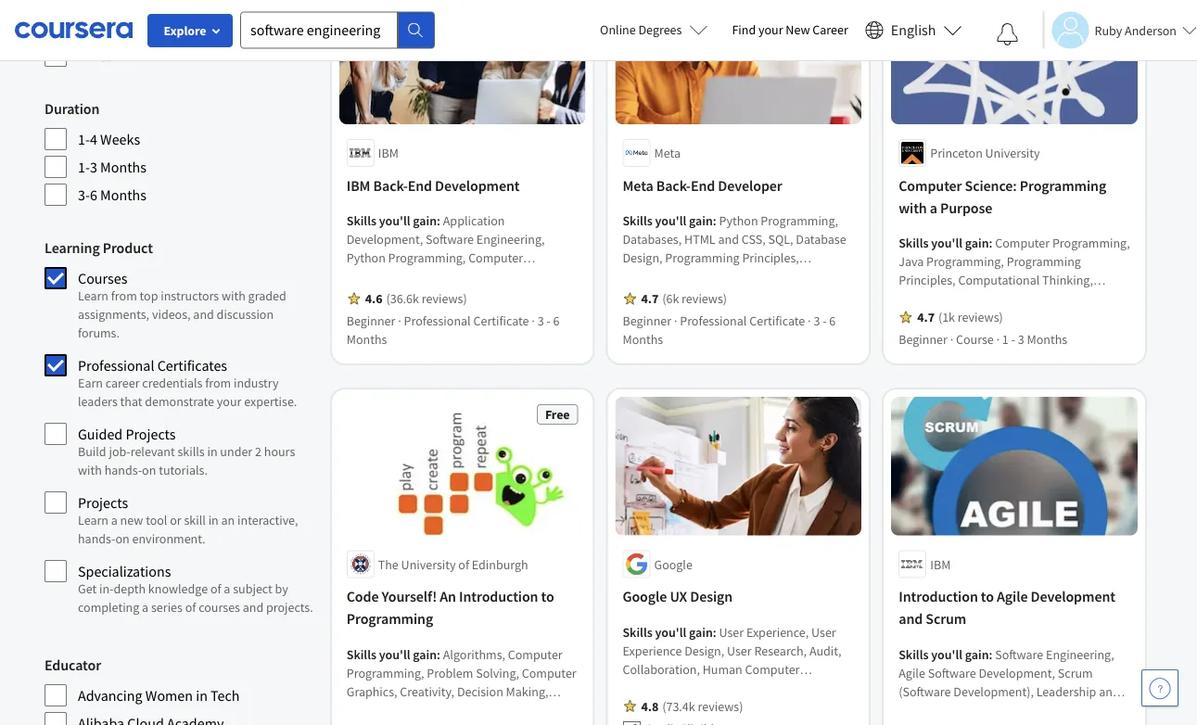 Task type: vqa. For each thing, say whether or not it's contained in the screenshot.


Task type: describe. For each thing, give the bounding box(es) containing it.
get
[[78, 581, 97, 597]]

interactive,
[[237, 512, 298, 529]]

with inside computer science: programming with a purpose
[[899, 198, 927, 217]]

online
[[600, 21, 636, 38]]

1-4 weeks
[[78, 130, 140, 148]]

back- for meta
[[656, 176, 691, 195]]

skills you'll gain : up programming,
[[347, 646, 443, 663]]

4.6 (36.6k reviews)
[[365, 290, 467, 307]]

: down design
[[713, 624, 717, 640]]

user down the google ux design link
[[719, 624, 744, 640]]

the
[[378, 556, 399, 573]]

4.7 for computer science: programming with a purpose
[[917, 309, 935, 325]]

projects.
[[266, 599, 313, 616]]

learning
[[45, 238, 100, 257]]

an
[[440, 587, 456, 606]]

ibm for introduction
[[930, 556, 951, 573]]

a left series
[[142, 599, 149, 616]]

you'll down purpose
[[931, 235, 963, 251]]

2 vertical spatial product
[[623, 698, 666, 714]]

google for google
[[654, 556, 693, 573]]

interaction,
[[623, 679, 685, 696]]

reviews) for with
[[958, 309, 1003, 325]]

meta for meta
[[654, 145, 681, 161]]

course
[[956, 331, 994, 348]]

skills up 4.7 (1k reviews) on the top of page
[[899, 235, 929, 251]]

discussion
[[217, 306, 274, 323]]

a inside computer science: programming with a purpose
[[930, 198, 938, 217]]

2 horizontal spatial -
[[1011, 331, 1015, 348]]

skills you'll gain : up experience
[[623, 624, 719, 640]]

series
[[151, 599, 183, 616]]

1 vertical spatial ibm
[[347, 176, 370, 195]]

learn a new tool or skill in an interactive, hands-on environment.
[[78, 512, 298, 547]]

your inside earn career credentials from industry leaders that demonstrate your expertise.
[[217, 393, 241, 410]]

duration
[[45, 99, 100, 118]]

introduction inside the introduction to agile development and scrum
[[899, 587, 978, 606]]

0 horizontal spatial web
[[665, 716, 689, 725]]

0 vertical spatial web
[[822, 698, 846, 714]]

beginner · course · 1 - 3 months
[[899, 331, 1068, 348]]

programming inside the code yourself! an introduction to programming
[[347, 610, 433, 628]]

coursera image
[[15, 15, 133, 45]]

purpose
[[940, 198, 993, 217]]

leaders
[[78, 393, 118, 410]]

making,
[[506, 683, 548, 700]]

scrum for development,
[[1058, 664, 1093, 681]]

yourself!
[[382, 587, 437, 606]]

gain down design
[[689, 624, 713, 640]]

earn career credentials from industry leaders that demonstrate your expertise.
[[78, 375, 297, 410]]

to inside the introduction to agile development and scrum
[[981, 587, 994, 606]]

1 vertical spatial product
[[742, 679, 785, 696]]

and inside the get in-depth knowledge of a subject by completing a series of courses and projects.
[[243, 599, 264, 616]]

reviews) for development
[[422, 290, 467, 307]]

learn for courses
[[78, 287, 108, 304]]

months down 4.6
[[347, 331, 387, 348]]

degrees
[[638, 21, 682, 38]]

months down weeks
[[100, 158, 146, 176]]

professional for developer
[[680, 312, 747, 329]]

programming inside 'algorithms, computer programming, problem solving, computer graphics, creativity, decision making, programming principles, computer graphic techniques, software engineer'
[[347, 701, 421, 718]]

(36.6k
[[386, 290, 419, 307]]

beginner for computer science: programming with a purpose
[[899, 331, 948, 348]]

guided projects
[[78, 425, 176, 443]]

gain down purpose
[[965, 235, 989, 251]]

graphic
[[347, 720, 389, 725]]

end for development
[[408, 176, 432, 195]]

human
[[703, 661, 743, 677]]

demonstrate
[[145, 393, 214, 410]]

4.8 (73.4k reviews)
[[641, 698, 743, 714]]

3-
[[78, 185, 90, 204]]

4
[[90, 130, 97, 148]]

6 for meta back-end developer
[[829, 312, 836, 329]]

: down ibm back-end development at the left top of page
[[437, 212, 440, 229]]

skills you'll gain : down ibm back-end development at the left top of page
[[347, 212, 443, 229]]

free
[[545, 406, 570, 423]]

an
[[221, 512, 235, 529]]

beginner for ibm back-end development
[[347, 312, 395, 329]]

depth
[[114, 581, 146, 597]]

with inside build job-relevant skills in under 2 hours with hands-on tutorials.
[[78, 462, 102, 479]]

2 horizontal spatial design,
[[788, 679, 828, 696]]

job-
[[109, 443, 130, 460]]

months down 1-3 months
[[100, 185, 146, 204]]

meta back-end developer link
[[623, 174, 854, 197]]

2
[[255, 443, 261, 460]]

collaboration,
[[623, 661, 700, 677]]

advancing
[[78, 686, 142, 705]]

find
[[732, 21, 756, 38]]

1 horizontal spatial your
[[759, 21, 783, 38]]

ibm back-end development link
[[347, 174, 578, 197]]

certificate for ibm back-end development
[[473, 312, 529, 329]]

university for science:
[[985, 145, 1040, 161]]

3-6 months
[[78, 185, 146, 204]]

show notifications image
[[996, 23, 1019, 45]]

development for ibm back-end development
[[435, 176, 520, 195]]

development),
[[954, 683, 1034, 700]]

1- for 4
[[78, 130, 90, 148]]

a inside learn a new tool or skill in an interactive, hands-on environment.
[[111, 512, 118, 529]]

computer science: programming with a purpose link
[[899, 174, 1130, 219]]

from inside earn career credentials from industry leaders that demonstrate your expertise.
[[205, 375, 231, 391]]

mixed
[[78, 46, 114, 65]]

scrum for and
[[926, 610, 967, 628]]

end for developer
[[691, 176, 715, 195]]

design
[[690, 587, 733, 606]]

4.6
[[365, 290, 382, 307]]

science:
[[965, 176, 1017, 195]]

months right 1
[[1027, 331, 1068, 348]]

user up audit,
[[812, 624, 836, 640]]

knowledge
[[148, 581, 208, 597]]

0 vertical spatial projects
[[126, 425, 176, 443]]

ibm for ibm
[[378, 145, 399, 161]]

educator group
[[45, 654, 313, 725]]

2 vertical spatial of
[[185, 599, 196, 616]]

university for yourself!
[[401, 556, 456, 573]]

skills you'll gain : down meta back-end developer
[[623, 212, 719, 229]]

forums.
[[78, 325, 120, 341]]

ruby
[[1095, 22, 1122, 38]]

social
[[748, 698, 781, 714]]

planning,
[[688, 679, 739, 696]]

videos,
[[152, 306, 191, 323]]

software inside 'algorithms, computer programming, problem solving, computer graphics, creativity, decision making, programming principles, computer graphic techniques, software engineer'
[[459, 720, 507, 725]]

skills down meta back-end developer
[[623, 212, 653, 229]]

certificates
[[157, 356, 227, 375]]

in inside the educator group
[[196, 686, 208, 705]]

in inside build job-relevant skills in under 2 hours with hands-on tutorials.
[[207, 443, 218, 460]]

: up development),
[[989, 646, 993, 663]]

research,
[[754, 642, 807, 659]]

decision
[[457, 683, 503, 700]]

introduction to agile development and scrum link
[[899, 586, 1130, 630]]

months down (6k
[[623, 331, 663, 348]]

4.7 for meta back-end developer
[[641, 290, 659, 307]]

certificate for meta back-end developer
[[750, 312, 805, 329]]

user experience, user experience design, user research, audit, collaboration, human computer interaction, planning, product design, product development, social media, web design, web development tools
[[623, 624, 846, 725]]

meta for meta back-end developer
[[623, 176, 653, 195]]

engineering,
[[1046, 646, 1114, 663]]

0 vertical spatial of
[[458, 556, 469, 573]]

on for guided projects
[[142, 462, 156, 479]]

guided
[[78, 425, 123, 443]]

expertise.
[[244, 393, 297, 410]]

or
[[170, 512, 181, 529]]

hours
[[264, 443, 295, 460]]

0 vertical spatial design,
[[685, 642, 724, 659]]

skills up programming,
[[347, 646, 377, 663]]

you'll up (software
[[931, 646, 963, 663]]

principles,
[[424, 701, 481, 718]]

online degrees
[[600, 21, 682, 38]]

code yourself! an introduction to programming
[[347, 587, 554, 628]]

algorithms, computer programming, problem solving, computer graphics, creativity, decision making, programming principles, computer graphic techniques, software engineer
[[347, 646, 578, 725]]

programming,
[[347, 664, 424, 681]]

explore button
[[147, 14, 233, 47]]

development inside user experience, user experience design, user research, audit, collaboration, human computer interaction, planning, product design, product development, social media, web design, web development tools
[[692, 716, 765, 725]]

english
[[891, 21, 936, 39]]

professional for development
[[404, 312, 471, 329]]

you'll down ibm back-end development at the left top of page
[[379, 212, 410, 229]]

online degrees button
[[585, 9, 723, 50]]



Task type: locate. For each thing, give the bounding box(es) containing it.
2 beginner · professional certificate · 3 - 6 months from the left
[[623, 312, 836, 348]]

skills up 4.6
[[347, 212, 377, 229]]

4.7 left (1k
[[917, 309, 935, 325]]

1 horizontal spatial beginner
[[623, 312, 672, 329]]

1 vertical spatial web
[[665, 716, 689, 725]]

- for development
[[547, 312, 551, 329]]

scrum inside software engineering, agile software development, scrum (software development), leadership and management
[[1058, 664, 1093, 681]]

2 vertical spatial development
[[692, 716, 765, 725]]

0 horizontal spatial development
[[435, 176, 520, 195]]

with down build
[[78, 462, 102, 479]]

assignments,
[[78, 306, 149, 323]]

1 vertical spatial programming
[[347, 610, 433, 628]]

code
[[347, 587, 379, 606]]

specializations
[[78, 562, 171, 581]]

(73.4k
[[662, 698, 695, 714]]

problem
[[427, 664, 473, 681]]

you'll
[[379, 212, 410, 229], [655, 212, 687, 229], [931, 235, 963, 251], [655, 624, 687, 640], [379, 646, 410, 663], [931, 646, 963, 663]]

development, down planning,
[[669, 698, 745, 714]]

find your new career
[[732, 21, 848, 38]]

reviews) down planning,
[[698, 698, 743, 714]]

gain up problem
[[413, 646, 437, 663]]

0 vertical spatial with
[[899, 198, 927, 217]]

learn inside learn a new tool or skill in an interactive, hands-on environment.
[[78, 512, 108, 529]]

from up assignments,
[[111, 287, 137, 304]]

ibm
[[378, 145, 399, 161], [347, 176, 370, 195], [930, 556, 951, 573]]

0 vertical spatial google
[[654, 556, 693, 573]]

career
[[813, 21, 848, 38]]

2 vertical spatial design,
[[623, 716, 663, 725]]

google ux design
[[623, 587, 733, 606]]

completing
[[78, 599, 139, 616]]

1 horizontal spatial product
[[623, 698, 666, 714]]

2 1- from the top
[[78, 158, 90, 176]]

1 vertical spatial scrum
[[1058, 664, 1093, 681]]

web down the (73.4k
[[665, 716, 689, 725]]

ux
[[670, 587, 687, 606]]

beginner · professional certificate · 3 - 6 months
[[347, 312, 560, 348], [623, 312, 836, 348]]

1 vertical spatial software
[[928, 664, 976, 681]]

0 vertical spatial in
[[207, 443, 218, 460]]

duration group
[[45, 97, 313, 207]]

techniques,
[[391, 720, 457, 725]]

: down meta back-end developer
[[713, 212, 717, 229]]

: down purpose
[[989, 235, 993, 251]]

explore
[[164, 22, 206, 39]]

projects
[[126, 425, 176, 443], [78, 493, 128, 512]]

2 back- from the left
[[656, 176, 691, 195]]

6 inside duration group
[[90, 185, 97, 204]]

ruby anderson button
[[1043, 12, 1197, 49]]

agile inside the introduction to agile development and scrum
[[997, 587, 1028, 606]]

: up problem
[[437, 646, 440, 663]]

software down decision
[[459, 720, 507, 725]]

hands- down job-
[[104, 462, 142, 479]]

hands- inside learn a new tool or skill in an interactive, hands-on environment.
[[78, 530, 115, 547]]

1 vertical spatial your
[[217, 393, 241, 410]]

career
[[105, 375, 140, 391]]

1 horizontal spatial beginner · professional certificate · 3 - 6 months
[[623, 312, 836, 348]]

0 vertical spatial development,
[[979, 664, 1055, 681]]

with up discussion
[[222, 287, 246, 304]]

months
[[100, 158, 146, 176], [100, 185, 146, 204], [347, 331, 387, 348], [623, 331, 663, 348], [1027, 331, 1068, 348]]

1 vertical spatial meta
[[623, 176, 653, 195]]

1 to from the left
[[541, 587, 554, 606]]

you'll up programming,
[[379, 646, 410, 663]]

industry
[[234, 375, 279, 391]]

tool
[[146, 512, 167, 529]]

courses
[[199, 599, 240, 616]]

top
[[140, 287, 158, 304]]

2 learn from the top
[[78, 512, 108, 529]]

1 end from the left
[[408, 176, 432, 195]]

1 horizontal spatial 4.7
[[917, 309, 935, 325]]

a left purpose
[[930, 198, 938, 217]]

product down interaction,
[[623, 698, 666, 714]]

1 vertical spatial development
[[1031, 587, 1116, 606]]

1 back- from the left
[[373, 176, 408, 195]]

computer inside computer science: programming with a purpose
[[899, 176, 962, 195]]

0 vertical spatial 4.7
[[641, 290, 659, 307]]

beginner
[[347, 312, 395, 329], [623, 312, 672, 329], [899, 331, 948, 348]]

meta back-end developer
[[623, 176, 782, 195]]

1 vertical spatial google
[[623, 587, 667, 606]]

3 inside duration group
[[90, 158, 97, 176]]

1 introduction from the left
[[459, 587, 538, 606]]

beginner · professional certificate · 3 - 6 months down '4.7 (6k reviews)'
[[623, 312, 836, 348]]

meta inside meta back-end developer link
[[623, 176, 653, 195]]

0 vertical spatial learn
[[78, 287, 108, 304]]

1 horizontal spatial web
[[822, 698, 846, 714]]

4.7 left (6k
[[641, 290, 659, 307]]

0 horizontal spatial professional
[[78, 356, 154, 375]]

design, down 4.8
[[623, 716, 663, 725]]

development, inside user experience, user experience design, user research, audit, collaboration, human computer interaction, planning, product design, product development, social media, web design, web development tools
[[669, 698, 745, 714]]

beginner down (1k
[[899, 331, 948, 348]]

beginner · professional certificate · 3 - 6 months down the 4.6 (36.6k reviews)
[[347, 312, 560, 348]]

0 vertical spatial on
[[142, 462, 156, 479]]

a up the courses
[[224, 581, 230, 597]]

0 horizontal spatial 6
[[90, 185, 97, 204]]

google left ux
[[623, 587, 667, 606]]

relevant
[[130, 443, 175, 460]]

0 vertical spatial software
[[995, 646, 1044, 663]]

1 vertical spatial of
[[210, 581, 221, 597]]

and
[[193, 306, 214, 323], [243, 599, 264, 616], [899, 610, 923, 628], [1099, 683, 1120, 700]]

1 horizontal spatial development
[[692, 716, 765, 725]]

professional certificates
[[78, 356, 227, 375]]

0 horizontal spatial -
[[547, 312, 551, 329]]

hands- for projects
[[78, 530, 115, 547]]

and inside software engineering, agile software development, scrum (software development), leadership and management
[[1099, 683, 1120, 700]]

tech
[[211, 686, 240, 705]]

1 horizontal spatial university
[[985, 145, 1040, 161]]

back- inside meta back-end developer link
[[656, 176, 691, 195]]

1 beginner · professional certificate · 3 - 6 months from the left
[[347, 312, 560, 348]]

design, up media,
[[788, 679, 828, 696]]

professional down forums.
[[78, 356, 154, 375]]

projects down build
[[78, 493, 128, 512]]

reviews) right (36.6k
[[422, 290, 467, 307]]

1 horizontal spatial certificate
[[750, 312, 805, 329]]

your down industry
[[217, 393, 241, 410]]

development, inside software engineering, agile software development, scrum (software development), leadership and management
[[979, 664, 1055, 681]]

design,
[[685, 642, 724, 659], [788, 679, 828, 696], [623, 716, 663, 725]]

0 vertical spatial programming
[[1020, 176, 1106, 195]]

and right leadership
[[1099, 683, 1120, 700]]

1 horizontal spatial -
[[823, 312, 827, 329]]

2 vertical spatial software
[[459, 720, 507, 725]]

learning product group
[[45, 236, 313, 624]]

0 vertical spatial from
[[111, 287, 137, 304]]

learn
[[78, 287, 108, 304], [78, 512, 108, 529]]

2 vertical spatial programming
[[347, 701, 421, 718]]

learn inside learn from top instructors with graded assignments, videos, and discussion forums.
[[78, 287, 108, 304]]

gain down ibm back-end development at the left top of page
[[413, 212, 437, 229]]

skills you'll gain : up (software
[[899, 646, 995, 663]]

0 vertical spatial ibm
[[378, 145, 399, 161]]

web
[[822, 698, 846, 714], [665, 716, 689, 725]]

1 certificate from the left
[[473, 312, 529, 329]]

4.7
[[641, 290, 659, 307], [917, 309, 935, 325]]

1 vertical spatial design,
[[788, 679, 828, 696]]

0 vertical spatial scrum
[[926, 610, 967, 628]]

0 horizontal spatial of
[[185, 599, 196, 616]]

product up social
[[742, 679, 785, 696]]

development for introduction to agile development and scrum
[[1031, 587, 1116, 606]]

design, up human
[[685, 642, 724, 659]]

2 horizontal spatial development
[[1031, 587, 1116, 606]]

0 horizontal spatial to
[[541, 587, 554, 606]]

(1k
[[938, 309, 955, 325]]

help center image
[[1149, 677, 1171, 699]]

under
[[220, 443, 252, 460]]

introduction
[[459, 587, 538, 606], [899, 587, 978, 606]]

0 horizontal spatial end
[[408, 176, 432, 195]]

introduction to agile development and scrum
[[899, 587, 1116, 628]]

agile up software engineering, agile software development, scrum (software development), leadership and management
[[997, 587, 1028, 606]]

experience
[[623, 642, 682, 659]]

beginner down (6k
[[623, 312, 672, 329]]

google inside the google ux design link
[[623, 587, 667, 606]]

0 horizontal spatial university
[[401, 556, 456, 573]]

women
[[145, 686, 193, 705]]

1 vertical spatial university
[[401, 556, 456, 573]]

on down relevant
[[142, 462, 156, 479]]

0 vertical spatial product
[[103, 238, 153, 257]]

google for google ux design
[[623, 587, 667, 606]]

2 horizontal spatial 6
[[829, 312, 836, 329]]

with left purpose
[[899, 198, 927, 217]]

developer
[[718, 176, 782, 195]]

introduction inside the code yourself! an introduction to programming
[[459, 587, 538, 606]]

0 horizontal spatial development,
[[669, 698, 745, 714]]

2 horizontal spatial ibm
[[930, 556, 951, 573]]

professional down '4.7 (6k reviews)'
[[680, 312, 747, 329]]

reviews) for developer
[[682, 290, 727, 307]]

beginner · professional certificate · 3 - 6 months for development
[[347, 312, 560, 348]]

1 vertical spatial 1-
[[78, 158, 90, 176]]

in inside learn a new tool or skill in an interactive, hands-on environment.
[[208, 512, 219, 529]]

1- up 3-
[[78, 158, 90, 176]]

1 vertical spatial development,
[[669, 698, 745, 714]]

skills up (software
[[899, 646, 929, 663]]

university up yourself!
[[401, 556, 456, 573]]

0 vertical spatial hands-
[[104, 462, 142, 479]]

2 horizontal spatial with
[[899, 198, 927, 217]]

in
[[207, 443, 218, 460], [208, 512, 219, 529], [196, 686, 208, 705]]

1 horizontal spatial professional
[[404, 312, 471, 329]]

you'll up experience
[[655, 624, 687, 640]]

1 horizontal spatial meta
[[654, 145, 681, 161]]

2 vertical spatial in
[[196, 686, 208, 705]]

None search field
[[240, 12, 435, 49]]

university up science:
[[985, 145, 1040, 161]]

development inside the ibm back-end development link
[[435, 176, 520, 195]]

0 vertical spatial agile
[[997, 587, 1028, 606]]

1 horizontal spatial 6
[[553, 312, 560, 329]]

2 horizontal spatial software
[[995, 646, 1044, 663]]

1- for 3
[[78, 158, 90, 176]]

google up google ux design
[[654, 556, 693, 573]]

1 horizontal spatial with
[[222, 287, 246, 304]]

development, up development),
[[979, 664, 1055, 681]]

of down knowledge
[[185, 599, 196, 616]]

1 horizontal spatial scrum
[[1058, 664, 1093, 681]]

product
[[103, 238, 153, 257], [742, 679, 785, 696], [623, 698, 666, 714]]

to inside the code yourself! an introduction to programming
[[541, 587, 554, 606]]

build
[[78, 443, 106, 460]]

english button
[[858, 0, 970, 60]]

back-
[[373, 176, 408, 195], [656, 176, 691, 195]]

computer inside user experience, user experience design, user research, audit, collaboration, human computer interaction, planning, product design, product development, social media, web design, web development tools
[[745, 661, 800, 677]]

2 introduction from the left
[[899, 587, 978, 606]]

credentials
[[142, 375, 203, 391]]

learning product
[[45, 238, 153, 257]]

agile for software
[[899, 664, 925, 681]]

solving,
[[476, 664, 519, 681]]

hands- up specializations
[[78, 530, 115, 547]]

back- inside the ibm back-end development link
[[373, 176, 408, 195]]

skills up experience
[[623, 624, 653, 640]]

with inside learn from top instructors with graded assignments, videos, and discussion forums.
[[222, 287, 246, 304]]

google
[[654, 556, 693, 573], [623, 587, 667, 606]]

1 learn from the top
[[78, 287, 108, 304]]

1 horizontal spatial development,
[[979, 664, 1055, 681]]

2 vertical spatial with
[[78, 462, 102, 479]]

0 horizontal spatial product
[[103, 238, 153, 257]]

management
[[899, 701, 970, 718]]

6 for ibm back-end development
[[553, 312, 560, 329]]

scrum inside the introduction to agile development and scrum
[[926, 610, 967, 628]]

0 vertical spatial meta
[[654, 145, 681, 161]]

skills you'll gain : down purpose
[[899, 235, 995, 251]]

gain down meta back-end developer
[[689, 212, 713, 229]]

agile
[[997, 587, 1028, 606], [899, 664, 925, 681]]

0 horizontal spatial with
[[78, 462, 102, 479]]

4.7 (6k reviews)
[[641, 290, 727, 307]]

of up the courses
[[210, 581, 221, 597]]

educator
[[45, 656, 101, 674]]

scrum up (software
[[926, 610, 967, 628]]

- for developer
[[823, 312, 827, 329]]

1 vertical spatial learn
[[78, 512, 108, 529]]

and inside the introduction to agile development and scrum
[[899, 610, 923, 628]]

learn for projects
[[78, 512, 108, 529]]

software up (software
[[928, 664, 976, 681]]

back- for ibm
[[373, 176, 408, 195]]

on inside learn a new tool or skill in an interactive, hands-on environment.
[[115, 530, 130, 547]]

2 horizontal spatial professional
[[680, 312, 747, 329]]

1 vertical spatial agile
[[899, 664, 925, 681]]

from inside learn from top instructors with graded assignments, videos, and discussion forums.
[[111, 287, 137, 304]]

2 to from the left
[[981, 587, 994, 606]]

user up human
[[727, 642, 752, 659]]

software up development),
[[995, 646, 1044, 663]]

and up (software
[[899, 610, 923, 628]]

of left edinburgh
[[458, 556, 469, 573]]

ruby anderson
[[1095, 22, 1177, 38]]

(software
[[899, 683, 951, 700]]

4.8
[[641, 698, 659, 714]]

beginner down 4.6
[[347, 312, 395, 329]]

1 1- from the top
[[78, 130, 90, 148]]

professional inside learning product group
[[78, 356, 154, 375]]

in right 'skills'
[[207, 443, 218, 460]]

product inside group
[[103, 238, 153, 257]]

0 horizontal spatial ibm
[[347, 176, 370, 195]]

web right media,
[[822, 698, 846, 714]]

princeton university
[[930, 145, 1040, 161]]

agile inside software engineering, agile software development, scrum (software development), leadership and management
[[899, 664, 925, 681]]

princeton
[[930, 145, 983, 161]]

1 horizontal spatial end
[[691, 176, 715, 195]]

programming right science:
[[1020, 176, 1106, 195]]

1
[[1002, 331, 1009, 348]]

on inside build job-relevant skills in under 2 hours with hands-on tutorials.
[[142, 462, 156, 479]]

reviews) right (6k
[[682, 290, 727, 307]]

on down new
[[115, 530, 130, 547]]

scrum down engineering,
[[1058, 664, 1093, 681]]

1 horizontal spatial agile
[[997, 587, 1028, 606]]

agile up (software
[[899, 664, 925, 681]]

a left new
[[111, 512, 118, 529]]

development inside the introduction to agile development and scrum
[[1031, 587, 1116, 606]]

What do you want to learn? text field
[[240, 12, 398, 49]]

certificate
[[473, 312, 529, 329], [750, 312, 805, 329]]

to
[[541, 587, 554, 606], [981, 587, 994, 606]]

0 horizontal spatial certificate
[[473, 312, 529, 329]]

0 horizontal spatial scrum
[[926, 610, 967, 628]]

hands- for guided projects
[[104, 462, 142, 479]]

-
[[547, 312, 551, 329], [823, 312, 827, 329], [1011, 331, 1015, 348]]

development
[[435, 176, 520, 195], [1031, 587, 1116, 606], [692, 716, 765, 725]]

agile for development
[[997, 587, 1028, 606]]

learn up assignments,
[[78, 287, 108, 304]]

2 certificate from the left
[[750, 312, 805, 329]]

0 vertical spatial 1-
[[78, 130, 90, 148]]

0 horizontal spatial software
[[459, 720, 507, 725]]

new
[[120, 512, 143, 529]]

anderson
[[1125, 22, 1177, 38]]

scrum
[[926, 610, 967, 628], [1058, 664, 1093, 681]]

0 horizontal spatial back-
[[373, 176, 408, 195]]

learn left new
[[78, 512, 108, 529]]

software engineering, agile software development, scrum (software development), leadership and management
[[899, 646, 1120, 718]]

0 horizontal spatial your
[[217, 393, 241, 410]]

0 vertical spatial development
[[435, 176, 520, 195]]

beginner for meta back-end developer
[[623, 312, 672, 329]]

tutorials.
[[159, 462, 208, 479]]

1 vertical spatial on
[[115, 530, 130, 547]]

0 horizontal spatial design,
[[623, 716, 663, 725]]

gain up development),
[[965, 646, 989, 663]]

0 horizontal spatial agile
[[899, 664, 925, 681]]

computer science: programming with a purpose
[[899, 176, 1106, 217]]

1 horizontal spatial on
[[142, 462, 156, 479]]

1 horizontal spatial of
[[210, 581, 221, 597]]

1 vertical spatial in
[[208, 512, 219, 529]]

on for projects
[[115, 530, 130, 547]]

2 vertical spatial ibm
[[930, 556, 951, 573]]

development,
[[979, 664, 1055, 681], [669, 698, 745, 714]]

1 vertical spatial hands-
[[78, 530, 115, 547]]

0 horizontal spatial introduction
[[459, 587, 538, 606]]

find your new career link
[[723, 19, 858, 42]]

beginner · professional certificate · 3 - 6 months for developer
[[623, 312, 836, 348]]

software
[[995, 646, 1044, 663], [928, 664, 976, 681], [459, 720, 507, 725]]

reviews) up beginner · course · 1 - 3 months
[[958, 309, 1003, 325]]

from left industry
[[205, 375, 231, 391]]

build job-relevant skills in under 2 hours with hands-on tutorials.
[[78, 443, 295, 479]]

0 vertical spatial your
[[759, 21, 783, 38]]

weeks
[[100, 130, 140, 148]]

programming down yourself!
[[347, 610, 433, 628]]

and down instructors
[[193, 306, 214, 323]]

1 horizontal spatial to
[[981, 587, 994, 606]]

1 horizontal spatial from
[[205, 375, 231, 391]]

programming inside computer science: programming with a purpose
[[1020, 176, 1106, 195]]

and down subject
[[243, 599, 264, 616]]

experience,
[[746, 624, 809, 640]]

programming up graphic at the left bottom of the page
[[347, 701, 421, 718]]

professional down the 4.6 (36.6k reviews)
[[404, 312, 471, 329]]

hands- inside build job-relevant skills in under 2 hours with hands-on tutorials.
[[104, 462, 142, 479]]

your right find
[[759, 21, 783, 38]]

earn
[[78, 375, 103, 391]]

in left an on the left of page
[[208, 512, 219, 529]]

0 horizontal spatial meta
[[623, 176, 653, 195]]

2 end from the left
[[691, 176, 715, 195]]

you'll down meta back-end developer
[[655, 212, 687, 229]]

in-
[[99, 581, 114, 597]]

1 horizontal spatial back-
[[656, 176, 691, 195]]

and inside learn from top instructors with graded assignments, videos, and discussion forums.
[[193, 306, 214, 323]]

1 vertical spatial projects
[[78, 493, 128, 512]]



